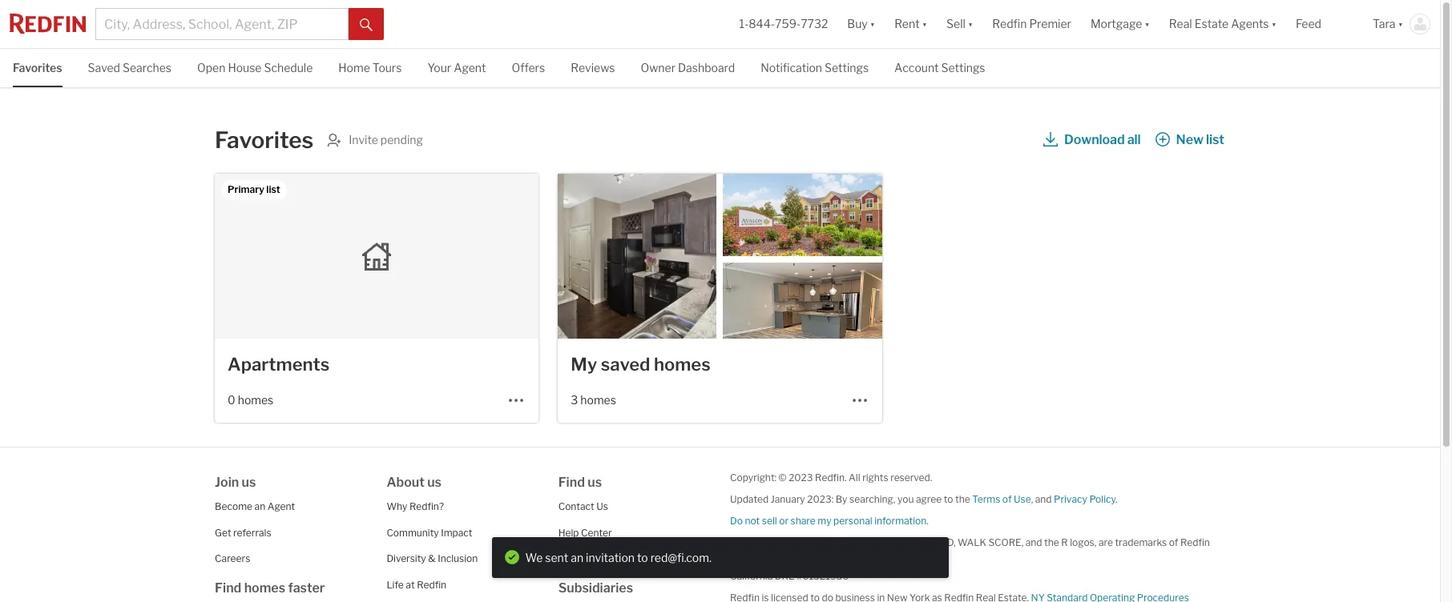 Task type: describe. For each thing, give the bounding box(es) containing it.
you
[[897, 494, 914, 506]]

life at redfin button
[[387, 579, 446, 591]]

do not sell or share my personal information .
[[730, 515, 929, 527]]

redfin and all redfin variants, title forward, walk score, and the r logos, are trademarks of redfin corporation, registered or pending in the uspto.
[[730, 537, 1210, 561]]

sell
[[946, 17, 966, 31]]

your agent
[[427, 61, 486, 75]]

▾ for rent ▾
[[922, 17, 927, 31]]

▾ inside real estate agents ▾ link
[[1271, 17, 1277, 31]]

become an agent
[[215, 501, 295, 513]]

sell ▾ button
[[937, 0, 983, 48]]

community impact button
[[387, 527, 472, 539]]

and down sell
[[768, 537, 784, 549]]

not
[[745, 515, 760, 527]]

notification
[[761, 61, 822, 75]]

updated january 2023: by searching, you agree to the terms of use , and privacy policy .
[[730, 494, 1118, 506]]

join
[[215, 475, 239, 490]]

primary list
[[228, 184, 280, 196]]

saved
[[88, 61, 120, 75]]

community impact
[[387, 527, 472, 539]]

1-844-759-7732 link
[[739, 17, 828, 31]]

7732
[[801, 17, 828, 31]]

homes right saved
[[654, 354, 711, 375]]

community
[[387, 527, 439, 539]]

0
[[228, 393, 235, 407]]

redfin?
[[409, 501, 444, 513]]

saved
[[601, 354, 650, 375]]

submit search image
[[360, 18, 373, 31]]

list for new list
[[1206, 132, 1224, 147]]

us for join us
[[242, 475, 256, 490]]

owner
[[641, 61, 676, 75]]

0 vertical spatial .
[[1116, 494, 1118, 506]]

759-
[[775, 17, 801, 31]]

all inside redfin and all redfin variants, title forward, walk score, and the r logos, are trademarks of redfin corporation, registered or pending in the uspto.
[[786, 537, 796, 549]]

tours
[[373, 61, 402, 75]]

terms of use link
[[972, 494, 1031, 506]]

account
[[894, 61, 939, 75]]

updated
[[730, 494, 769, 506]]

agents
[[1231, 17, 1269, 31]]

saved searches
[[88, 61, 172, 75]]

privacy policy link
[[1054, 494, 1116, 506]]

settings for account settings
[[941, 61, 985, 75]]

settings for notification settings
[[825, 61, 869, 75]]

favorites link
[[13, 49, 62, 85]]

reviews
[[571, 61, 615, 75]]

1 redfin from the left
[[730, 537, 766, 549]]

pending inside button
[[381, 133, 423, 147]]

find for find homes faster
[[215, 581, 241, 596]]

find for find us
[[558, 475, 585, 490]]

rent ▾ button
[[885, 0, 937, 48]]

about
[[387, 475, 425, 490]]

we sent an invitation to red@fi.com. section
[[492, 537, 948, 579]]

home tours link
[[338, 49, 402, 85]]

1 vertical spatial .
[[927, 515, 929, 527]]

careers
[[215, 553, 250, 565]]

photo of 5407 wallace martin way unit 5407 image
[[723, 263, 882, 377]]

redfin twitter image
[[579, 551, 592, 564]]

registered
[[788, 549, 834, 561]]

agent inside your agent link
[[454, 61, 486, 75]]

mortgage ▾
[[1091, 17, 1150, 31]]

©
[[779, 472, 787, 484]]

▾ for tara ▾
[[1398, 17, 1403, 31]]

download
[[1064, 132, 1125, 147]]

your
[[427, 61, 451, 75]]

offers link
[[512, 49, 545, 85]]

all inside button
[[1127, 132, 1141, 147]]

2 horizontal spatial the
[[1044, 537, 1059, 549]]

buy
[[847, 17, 868, 31]]

dashboard
[[678, 61, 735, 75]]

▾ for mortgage ▾
[[1145, 17, 1150, 31]]

information
[[874, 515, 927, 527]]

download all
[[1064, 132, 1141, 147]]

rent ▾
[[894, 17, 927, 31]]

homes for 0 homes
[[238, 393, 274, 407]]

house
[[228, 61, 262, 75]]

tara
[[1373, 17, 1396, 31]]

why
[[387, 501, 407, 513]]

uspto.
[[913, 549, 948, 561]]

primary
[[228, 184, 264, 196]]

mortgage ▾ button
[[1081, 0, 1159, 48]]

us for about us
[[427, 475, 442, 490]]

an inside section
[[571, 551, 583, 565]]

reviews link
[[571, 49, 615, 85]]

0 horizontal spatial the
[[896, 549, 911, 561]]

0 vertical spatial favorites
[[13, 61, 62, 75]]

City, Address, School, Agent, ZIP search field
[[95, 8, 349, 40]]

searches
[[123, 61, 172, 75]]

1-
[[739, 17, 749, 31]]

notification settings
[[761, 61, 869, 75]]

sell
[[762, 515, 777, 527]]

find us
[[558, 475, 602, 490]]

copyright:
[[730, 472, 777, 484]]

why redfin?
[[387, 501, 444, 513]]

844-
[[749, 17, 775, 31]]

offers
[[512, 61, 545, 75]]

red@fi.com.
[[650, 551, 711, 565]]

policy
[[1089, 494, 1116, 506]]

pending inside redfin and all redfin variants, title forward, walk score, and the r logos, are trademarks of redfin corporation, registered or pending in the uspto.
[[848, 549, 884, 561]]

and right "score," at the bottom right
[[1026, 537, 1042, 549]]

my saved homes
[[571, 354, 711, 375]]

by
[[836, 494, 847, 506]]

to inside section
[[637, 551, 648, 565]]

homes for 3 homes
[[580, 393, 616, 407]]

new list button
[[1154, 126, 1225, 155]]

new
[[1176, 132, 1203, 147]]

feed
[[1296, 17, 1321, 31]]

us for find us
[[588, 475, 602, 490]]

help center
[[558, 527, 612, 539]]



Task type: vqa. For each thing, say whether or not it's contained in the screenshot.
Buy
yes



Task type: locate. For each thing, give the bounding box(es) containing it.
faster
[[288, 581, 325, 596]]

0 horizontal spatial find
[[215, 581, 241, 596]]

2 horizontal spatial us
[[588, 475, 602, 490]]

1 horizontal spatial us
[[427, 475, 442, 490]]

redfin premier button
[[983, 0, 1081, 48]]

score,
[[988, 537, 1024, 549]]

&
[[428, 553, 436, 565]]

us right join
[[242, 475, 256, 490]]

1 horizontal spatial an
[[571, 551, 583, 565]]

0 horizontal spatial of
[[1002, 494, 1012, 506]]

to right redfin instagram image
[[637, 551, 648, 565]]

1-844-759-7732
[[739, 17, 828, 31]]

corporation,
[[730, 549, 786, 561]]

impact
[[441, 527, 472, 539]]

agree
[[916, 494, 942, 506]]

about us
[[387, 475, 442, 490]]

help center button
[[558, 527, 612, 539]]

walk
[[958, 537, 986, 549]]

to
[[944, 494, 953, 506], [637, 551, 648, 565]]

settings inside account settings link
[[941, 61, 985, 75]]

▾ right tara
[[1398, 17, 1403, 31]]

0 vertical spatial find
[[558, 475, 585, 490]]

redfin premier
[[992, 17, 1071, 31]]

in
[[887, 549, 894, 561]]

0 vertical spatial pending
[[381, 133, 423, 147]]

redfin right the trademarks
[[1180, 537, 1210, 549]]

0 horizontal spatial list
[[266, 184, 280, 196]]

favorites up primary list
[[215, 127, 314, 154]]

redfin inside redfin and all redfin variants, title forward, walk score, and the r logos, are trademarks of redfin corporation, registered or pending in the uspto.
[[1180, 537, 1210, 549]]

0 vertical spatial of
[[1002, 494, 1012, 506]]

0 vertical spatial or
[[779, 515, 789, 527]]

diversity
[[387, 553, 426, 565]]

settings down sell ▾ button
[[941, 61, 985, 75]]

redfin facebook image
[[558, 551, 571, 564]]

0 horizontal spatial redfin
[[417, 579, 446, 591]]

0 horizontal spatial an
[[254, 501, 265, 513]]

.
[[1116, 494, 1118, 506], [927, 515, 929, 527]]

use
[[1014, 494, 1031, 506]]

do
[[730, 515, 743, 527]]

my
[[571, 354, 597, 375]]

and
[[1035, 494, 1052, 506], [768, 537, 784, 549], [1026, 537, 1042, 549]]

or up '#01521930'
[[837, 549, 846, 561]]

redfin right at
[[417, 579, 446, 591]]

▾ right buy on the top right
[[870, 17, 875, 31]]

center
[[581, 527, 612, 539]]

1 vertical spatial of
[[1169, 537, 1178, 549]]

3 ▾ from the left
[[968, 17, 973, 31]]

redfin down not
[[730, 537, 766, 549]]

homes right 3
[[580, 393, 616, 407]]

1 horizontal spatial to
[[944, 494, 953, 506]]

1 vertical spatial find
[[215, 581, 241, 596]]

january
[[771, 494, 805, 506]]

get
[[215, 527, 231, 539]]

to right agree
[[944, 494, 953, 506]]

settings
[[825, 61, 869, 75], [941, 61, 985, 75]]

. right privacy
[[1116, 494, 1118, 506]]

referrals
[[233, 527, 271, 539]]

5 ▾ from the left
[[1271, 17, 1277, 31]]

all
[[849, 472, 860, 484]]

subsidiaries
[[558, 581, 633, 596]]

1 horizontal spatial the
[[955, 494, 970, 506]]

0 horizontal spatial us
[[242, 475, 256, 490]]

inclusion
[[438, 553, 478, 565]]

or right sell
[[779, 515, 789, 527]]

or
[[779, 515, 789, 527], [837, 549, 846, 561]]

agent right your
[[454, 61, 486, 75]]

we sent an invitation to red@fi.com.
[[525, 551, 711, 565]]

real estate agents ▾
[[1169, 17, 1277, 31]]

get referrals button
[[215, 527, 271, 539]]

▾ right the mortgage
[[1145, 17, 1150, 31]]

list inside button
[[1206, 132, 1224, 147]]

0 horizontal spatial or
[[779, 515, 789, 527]]

an right the become
[[254, 501, 265, 513]]

0 horizontal spatial redfin
[[730, 537, 766, 549]]

0 horizontal spatial agent
[[267, 501, 295, 513]]

1 vertical spatial an
[[571, 551, 583, 565]]

list for primary list
[[266, 184, 280, 196]]

premier
[[1029, 17, 1071, 31]]

3 us from the left
[[588, 475, 602, 490]]

0 horizontal spatial .
[[927, 515, 929, 527]]

1 vertical spatial pending
[[848, 549, 884, 561]]

us
[[242, 475, 256, 490], [427, 475, 442, 490], [588, 475, 602, 490]]

2 settings from the left
[[941, 61, 985, 75]]

0 horizontal spatial to
[[637, 551, 648, 565]]

2023
[[789, 472, 813, 484]]

homes right 0
[[238, 393, 274, 407]]

why redfin? button
[[387, 501, 444, 513]]

an
[[254, 501, 265, 513], [571, 551, 583, 565]]

▾ inside buy ▾ dropdown button
[[870, 17, 875, 31]]

the left r
[[1044, 537, 1059, 549]]

download all button
[[1043, 126, 1142, 155]]

rent ▾ button
[[894, 0, 927, 48]]

homes left faster
[[244, 581, 285, 596]]

saved searches link
[[88, 49, 172, 85]]

3 homes
[[571, 393, 616, 407]]

notification settings link
[[761, 49, 869, 85]]

redfin left premier
[[992, 17, 1027, 31]]

us up us
[[588, 475, 602, 490]]

invite pending
[[349, 133, 423, 147]]

1 vertical spatial to
[[637, 551, 648, 565]]

▾ inside mortgage ▾ dropdown button
[[1145, 17, 1150, 31]]

the right in
[[896, 549, 911, 561]]

find homes faster
[[215, 581, 325, 596]]

1 horizontal spatial redfin
[[992, 17, 1027, 31]]

buy ▾ button
[[847, 0, 875, 48]]

1 vertical spatial all
[[786, 537, 796, 549]]

at
[[406, 579, 415, 591]]

1 horizontal spatial of
[[1169, 537, 1178, 549]]

of left the use
[[1002, 494, 1012, 506]]

1 ▾ from the left
[[870, 17, 875, 31]]

0 vertical spatial to
[[944, 494, 953, 506]]

and right ,
[[1035, 494, 1052, 506]]

1 us from the left
[[242, 475, 256, 490]]

rights
[[862, 472, 888, 484]]

open house schedule
[[197, 61, 313, 75]]

are
[[1099, 537, 1113, 549]]

mortgage ▾ button
[[1091, 0, 1150, 48]]

r
[[1061, 537, 1068, 549]]

0 vertical spatial an
[[254, 501, 265, 513]]

0 horizontal spatial pending
[[381, 133, 423, 147]]

invitation
[[586, 551, 635, 565]]

1 horizontal spatial .
[[1116, 494, 1118, 506]]

an right sent on the bottom
[[571, 551, 583, 565]]

dre
[[775, 571, 795, 583]]

homes for find homes faster
[[244, 581, 285, 596]]

▾ for buy ▾
[[870, 17, 875, 31]]

or inside redfin and all redfin variants, title forward, walk score, and the r logos, are trademarks of redfin corporation, registered or pending in the uspto.
[[837, 549, 846, 561]]

contact us button
[[558, 501, 608, 513]]

of inside redfin and all redfin variants, title forward, walk score, and the r logos, are trademarks of redfin corporation, registered or pending in the uspto.
[[1169, 537, 1178, 549]]

settings inside notification settings link
[[825, 61, 869, 75]]

0 vertical spatial agent
[[454, 61, 486, 75]]

of right the trademarks
[[1169, 537, 1178, 549]]

become
[[215, 501, 252, 513]]

agent
[[454, 61, 486, 75], [267, 501, 295, 513]]

list right "new"
[[1206, 132, 1224, 147]]

0 vertical spatial all
[[1127, 132, 1141, 147]]

us up redfin?
[[427, 475, 442, 490]]

3
[[571, 393, 578, 407]]

1 horizontal spatial all
[[1127, 132, 1141, 147]]

1 horizontal spatial find
[[558, 475, 585, 490]]

all down share
[[786, 537, 796, 549]]

owner dashboard link
[[641, 49, 735, 85]]

1 horizontal spatial list
[[1206, 132, 1224, 147]]

become an agent button
[[215, 501, 295, 513]]

redfin inside button
[[992, 17, 1027, 31]]

2 horizontal spatial redfin
[[1180, 537, 1210, 549]]

agent up referrals
[[267, 501, 295, 513]]

1 vertical spatial redfin
[[1180, 537, 1210, 549]]

▾ inside sell ▾ dropdown button
[[968, 17, 973, 31]]

list right primary
[[266, 184, 280, 196]]

1 settings from the left
[[825, 61, 869, 75]]

. down agree
[[927, 515, 929, 527]]

1 vertical spatial or
[[837, 549, 846, 561]]

favorites left saved
[[13, 61, 62, 75]]

my
[[818, 515, 831, 527]]

1 vertical spatial favorites
[[215, 127, 314, 154]]

of
[[1002, 494, 1012, 506], [1169, 537, 1178, 549]]

2 redfin from the left
[[798, 537, 834, 549]]

1 horizontal spatial redfin
[[798, 537, 834, 549]]

0 homes
[[228, 393, 274, 407]]

estate
[[1195, 17, 1229, 31]]

trademarks
[[1115, 537, 1167, 549]]

share
[[791, 515, 816, 527]]

▾ inside rent ▾ dropdown button
[[922, 17, 927, 31]]

settings down buy on the top right
[[825, 61, 869, 75]]

1 vertical spatial list
[[266, 184, 280, 196]]

6 ▾ from the left
[[1398, 17, 1403, 31]]

1 horizontal spatial favorites
[[215, 127, 314, 154]]

0 horizontal spatial settings
[[825, 61, 869, 75]]

▾ right rent in the right top of the page
[[922, 17, 927, 31]]

contact us
[[558, 501, 608, 513]]

logos,
[[1070, 537, 1097, 549]]

redfin down my
[[798, 537, 834, 549]]

▾ right sell
[[968, 17, 973, 31]]

california
[[730, 571, 773, 583]]

0 horizontal spatial all
[[786, 537, 796, 549]]

pending left in
[[848, 549, 884, 561]]

variants,
[[836, 537, 874, 549]]

1 horizontal spatial or
[[837, 549, 846, 561]]

us
[[596, 501, 608, 513]]

0 vertical spatial list
[[1206, 132, 1224, 147]]

▾ right agents
[[1271, 17, 1277, 31]]

searching,
[[850, 494, 895, 506]]

2 us from the left
[[427, 475, 442, 490]]

we
[[525, 551, 543, 565]]

,
[[1031, 494, 1033, 506]]

redfin instagram image
[[621, 551, 634, 564]]

find down careers button
[[215, 581, 241, 596]]

0 vertical spatial redfin
[[992, 17, 1027, 31]]

▾ for sell ▾
[[968, 17, 973, 31]]

find up the contact
[[558, 475, 585, 490]]

all
[[1127, 132, 1141, 147], [786, 537, 796, 549]]

invite pending button
[[326, 132, 423, 148]]

2 ▾ from the left
[[922, 17, 927, 31]]

photo of 10 avalon park cir image
[[723, 174, 882, 256]]

0 horizontal spatial favorites
[[13, 61, 62, 75]]

all right 'download'
[[1127, 132, 1141, 147]]

1 horizontal spatial settings
[[941, 61, 985, 75]]

1 horizontal spatial agent
[[454, 61, 486, 75]]

photo of 100 roberts lake cir image
[[558, 174, 717, 339]]

schedule
[[264, 61, 313, 75]]

redfin pinterest image
[[600, 551, 613, 564]]

diversity & inclusion button
[[387, 553, 478, 565]]

1 horizontal spatial pending
[[848, 549, 884, 561]]

4 ▾ from the left
[[1145, 17, 1150, 31]]

apartments
[[228, 354, 330, 375]]

1 vertical spatial agent
[[267, 501, 295, 513]]

2 vertical spatial redfin
[[417, 579, 446, 591]]

the left 'terms'
[[955, 494, 970, 506]]

pending right invite
[[381, 133, 423, 147]]



